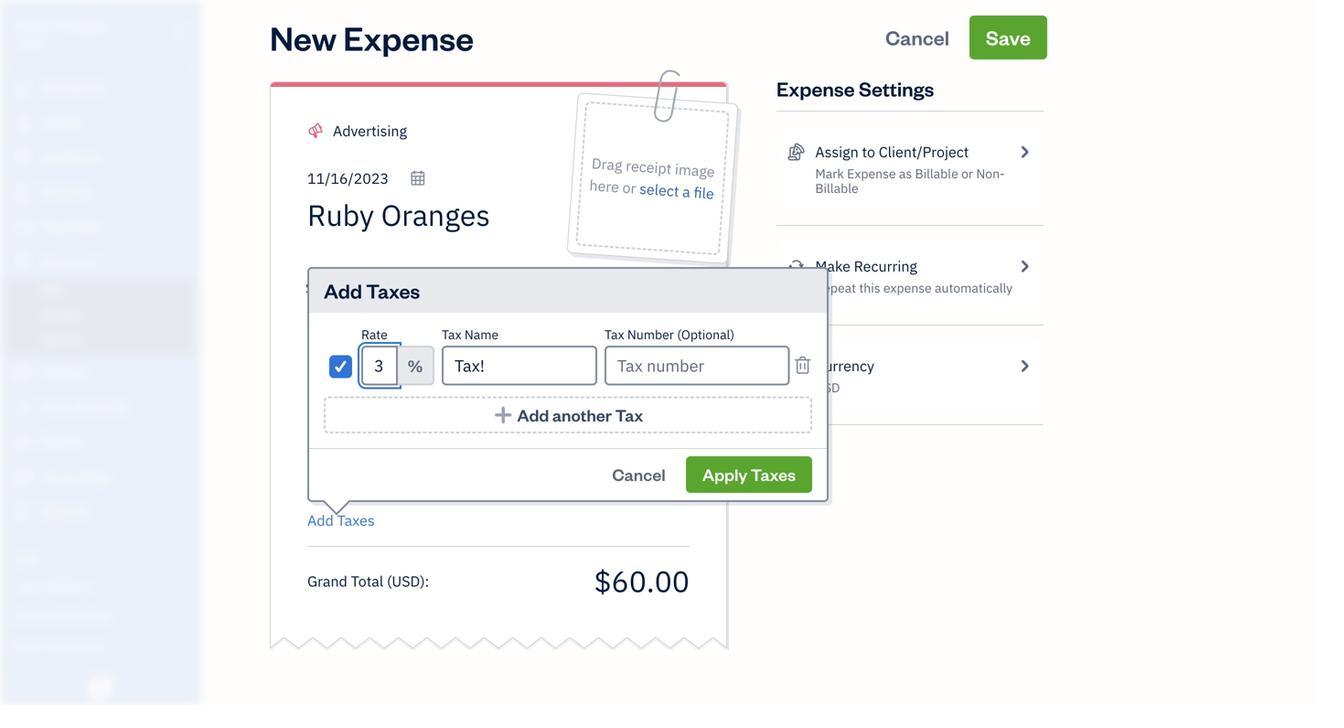 Task type: describe. For each thing, give the bounding box(es) containing it.
Date in MM/DD/YYYY format text field
[[308, 169, 427, 188]]

name
[[465, 326, 499, 343]]

apply
[[703, 464, 748, 486]]

or for drag receipt image here or
[[622, 178, 637, 198]]

Description text field
[[298, 277, 681, 497]]

make
[[816, 257, 851, 276]]

Tax Rate (Percentage) text field
[[362, 346, 398, 386]]

automatically
[[935, 280, 1013, 297]]

client image
[[12, 114, 34, 133]]

Tax number text field
[[605, 346, 790, 386]]

items and services image
[[14, 609, 196, 623]]

1 horizontal spatial billable
[[916, 165, 959, 182]]

cancel button for save
[[870, 16, 967, 59]]

oranges
[[52, 16, 108, 35]]

0 vertical spatial add taxes
[[324, 278, 420, 304]]

tax number (optional)
[[605, 326, 735, 343]]

Amount (USD) text field
[[593, 562, 690, 601]]

tax for tax name
[[442, 326, 462, 343]]

drag receipt image here or
[[589, 154, 716, 198]]

apps image
[[14, 550, 196, 565]]

grand total ( usd ):
[[308, 572, 430, 591]]

assign
[[816, 142, 859, 162]]

payment image
[[12, 219, 34, 237]]

bank connections image
[[14, 638, 196, 653]]

main element
[[0, 0, 247, 706]]

expense for new expense
[[344, 16, 474, 59]]

invoice image
[[12, 184, 34, 202]]

check image
[[333, 357, 349, 376]]

assign to client/project
[[816, 142, 970, 162]]

Category text field
[[333, 120, 490, 142]]

add inside add another tax button
[[517, 405, 549, 426]]

repeat this expense automatically
[[816, 280, 1013, 297]]

apply taxes
[[703, 464, 796, 486]]

recurring
[[855, 257, 918, 276]]

make recurring
[[816, 257, 918, 276]]

file
[[693, 183, 715, 203]]

0 vertical spatial add
[[324, 278, 362, 304]]

dashboard image
[[12, 80, 34, 98]]

expense
[[884, 280, 932, 297]]

(optional)
[[677, 326, 735, 343]]

expense image
[[12, 254, 34, 272]]

mark expense as billable or non- billable
[[816, 165, 1006, 197]]

expense for mark expense as billable or non- billable
[[848, 165, 897, 182]]

timer image
[[12, 399, 34, 417]]

client/project
[[879, 142, 970, 162]]

currency
[[816, 356, 875, 376]]

Tax name text field
[[442, 346, 598, 386]]

apply taxes button
[[686, 457, 813, 493]]

chevronright image
[[1016, 141, 1033, 163]]

1 vertical spatial expense
[[777, 76, 855, 102]]

currencyandlanguage image
[[788, 355, 805, 377]]

plus image
[[493, 406, 514, 425]]

tax name
[[442, 326, 499, 343]]

add inside add taxes dropdown button
[[308, 511, 334, 530]]

select a file
[[639, 179, 715, 203]]

chevronright image for currency
[[1016, 355, 1033, 377]]

as
[[900, 165, 913, 182]]

chevronright image for make recurring
[[1016, 255, 1033, 277]]

chart image
[[12, 469, 34, 487]]

(
[[387, 572, 392, 591]]

here
[[589, 175, 620, 197]]

money image
[[12, 434, 34, 452]]

rate
[[362, 326, 388, 343]]



Task type: vqa. For each thing, say whether or not it's contained in the screenshot.
top the Cancel button
yes



Task type: locate. For each thing, give the bounding box(es) containing it.
add up grand
[[308, 511, 334, 530]]

freshbooks image
[[86, 676, 115, 698]]

expense
[[344, 16, 474, 59], [777, 76, 855, 102], [848, 165, 897, 182]]

cancel button
[[870, 16, 967, 59], [596, 457, 682, 493]]

1 horizontal spatial usd
[[816, 379, 841, 396]]

add another tax button
[[324, 397, 813, 434]]

or inside "mark expense as billable or non- billable"
[[962, 165, 974, 182]]

tax
[[442, 326, 462, 343], [605, 326, 625, 343], [616, 405, 644, 426]]

0 vertical spatial expense
[[344, 16, 474, 59]]

0 vertical spatial taxes
[[366, 278, 420, 304]]

billable
[[916, 165, 959, 182], [816, 180, 859, 197]]

cancel
[[886, 24, 950, 50], [613, 464, 666, 486]]

usd right total at the bottom of page
[[392, 572, 420, 591]]

1 vertical spatial add taxes
[[308, 511, 375, 530]]

2 vertical spatial expense
[[848, 165, 897, 182]]

0 vertical spatial cancel
[[886, 24, 950, 50]]

ruby oranges owner
[[15, 16, 108, 51]]

ruby
[[15, 16, 49, 35]]

taxes up total at the bottom of page
[[337, 511, 375, 530]]

0 horizontal spatial usd
[[392, 572, 420, 591]]

add up rate
[[324, 278, 362, 304]]

cancel for apply taxes
[[613, 464, 666, 486]]

settings
[[859, 76, 935, 102]]

add right plus "image"
[[517, 405, 549, 426]]

):
[[420, 572, 430, 591]]

save button
[[970, 16, 1048, 59]]

0 vertical spatial chevronright image
[[1016, 255, 1033, 277]]

select
[[639, 179, 680, 201]]

billable down assign
[[816, 180, 859, 197]]

1 vertical spatial taxes
[[751, 464, 796, 486]]

1 vertical spatial add
[[517, 405, 549, 426]]

select a file button
[[639, 178, 715, 205]]

estimate image
[[12, 149, 34, 167]]

1 vertical spatial usd
[[392, 572, 420, 591]]

1 chevronright image from the top
[[1016, 255, 1033, 277]]

settings image
[[14, 667, 196, 682]]

1 vertical spatial cancel button
[[596, 457, 682, 493]]

or right here
[[622, 178, 637, 198]]

refresh image
[[788, 255, 805, 277]]

taxes
[[366, 278, 420, 304], [751, 464, 796, 486], [337, 511, 375, 530]]

delete tax image
[[794, 355, 813, 377]]

tax left number
[[605, 326, 625, 343]]

or inside 'drag receipt image here or'
[[622, 178, 637, 198]]

add another tax
[[517, 405, 644, 426]]

repeat
[[816, 280, 857, 297]]

new
[[270, 16, 337, 59]]

0 vertical spatial cancel button
[[870, 16, 967, 59]]

project image
[[12, 364, 34, 383]]

taxes up rate
[[366, 278, 420, 304]]

tax for tax number (optional)
[[605, 326, 625, 343]]

a
[[682, 182, 691, 202]]

Merchant text field
[[308, 197, 558, 233]]

cancel up settings
[[886, 24, 950, 50]]

2 vertical spatial taxes
[[337, 511, 375, 530]]

new expense
[[270, 16, 474, 59]]

another
[[553, 405, 612, 426]]

tax inside button
[[616, 405, 644, 426]]

this
[[860, 280, 881, 297]]

cancel down add another tax
[[613, 464, 666, 486]]

tax left name
[[442, 326, 462, 343]]

1 horizontal spatial cancel button
[[870, 16, 967, 59]]

grand
[[308, 572, 348, 591]]

taxes inside dropdown button
[[337, 511, 375, 530]]

1 vertical spatial chevronright image
[[1016, 355, 1033, 377]]

non-
[[977, 165, 1006, 182]]

cancel for save
[[886, 24, 950, 50]]

tax right another
[[616, 405, 644, 426]]

owner
[[15, 37, 48, 51]]

expense inside "mark expense as billable or non- billable"
[[848, 165, 897, 182]]

chevronright image
[[1016, 255, 1033, 277], [1016, 355, 1033, 377]]

0 horizontal spatial billable
[[816, 180, 859, 197]]

total
[[351, 572, 384, 591]]

to
[[863, 142, 876, 162]]

taxes right apply
[[751, 464, 796, 486]]

expense settings
[[777, 76, 935, 102]]

usd down currency
[[816, 379, 841, 396]]

cancel button for apply taxes
[[596, 457, 682, 493]]

receipt
[[625, 156, 673, 178]]

cancel button down another
[[596, 457, 682, 493]]

0 horizontal spatial or
[[622, 178, 637, 198]]

add taxes up rate
[[324, 278, 420, 304]]

1 vertical spatial cancel
[[613, 464, 666, 486]]

add taxes button
[[308, 510, 375, 532]]

usd
[[816, 379, 841, 396], [392, 572, 420, 591]]

or
[[962, 165, 974, 182], [622, 178, 637, 198]]

2 chevronright image from the top
[[1016, 355, 1033, 377]]

add taxes
[[324, 278, 420, 304], [308, 511, 375, 530]]

add taxes up grand
[[308, 511, 375, 530]]

save
[[987, 24, 1031, 50]]

0 horizontal spatial cancel button
[[596, 457, 682, 493]]

number
[[628, 326, 674, 343]]

drag
[[591, 154, 623, 175]]

report image
[[12, 503, 34, 522]]

cancel button up settings
[[870, 16, 967, 59]]

0 vertical spatial usd
[[816, 379, 841, 396]]

add
[[324, 278, 362, 304], [517, 405, 549, 426], [308, 511, 334, 530]]

1 horizontal spatial or
[[962, 165, 974, 182]]

or left non-
[[962, 165, 974, 182]]

billable down client/project
[[916, 165, 959, 182]]

mark
[[816, 165, 845, 182]]

0 horizontal spatial cancel
[[613, 464, 666, 486]]

2 vertical spatial add
[[308, 511, 334, 530]]

image
[[675, 159, 716, 181]]

expensesrebilling image
[[788, 141, 805, 163]]

1 horizontal spatial cancel
[[886, 24, 950, 50]]

team members image
[[14, 579, 196, 594]]

taxes inside button
[[751, 464, 796, 486]]

or for mark expense as billable or non- billable
[[962, 165, 974, 182]]



